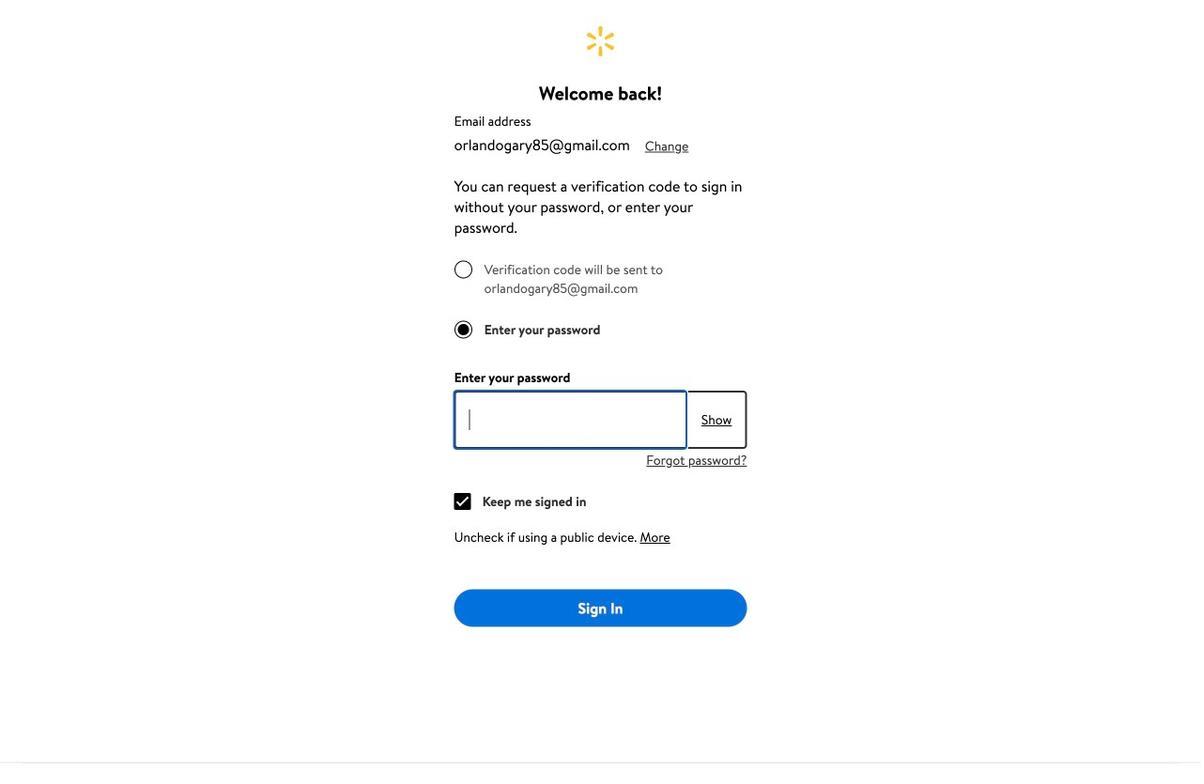 Task type: locate. For each thing, give the bounding box(es) containing it.
Enter your password password field
[[454, 391, 687, 449]]

None checkbox
[[454, 493, 471, 510]]

None radio
[[454, 260, 473, 279], [454, 320, 473, 339], [454, 260, 473, 279], [454, 320, 473, 339]]



Task type: describe. For each thing, give the bounding box(es) containing it.
walmart logo with link to homepage. image
[[587, 26, 614, 56]]

password element
[[454, 368, 571, 387]]



Task type: vqa. For each thing, say whether or not it's contained in the screenshot.
5+
no



